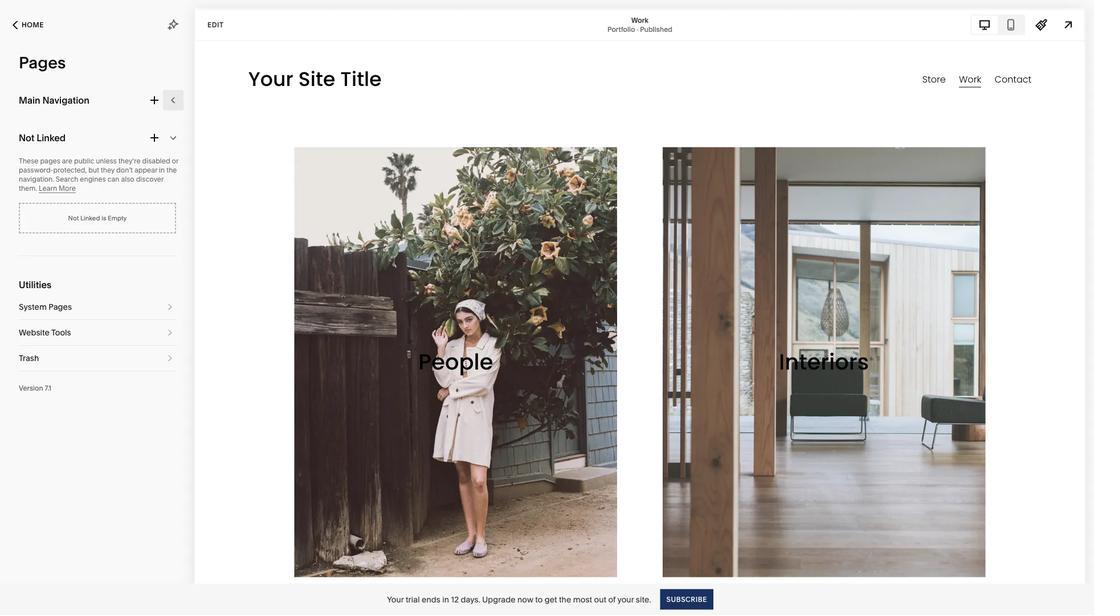 Task type: describe. For each thing, give the bounding box(es) containing it.
but
[[88, 166, 99, 174]]

the inside these pages are public unless they're disabled or password-protected, but they don't appear in the navigation. search engines can also discover them.
[[167, 166, 177, 174]]

7.1
[[45, 385, 51, 393]]

pages
[[40, 157, 60, 165]]

of
[[609, 595, 616, 605]]

navigation.
[[19, 175, 54, 184]]

add a new page to the "main navigation" group image
[[148, 94, 161, 107]]

website tools
[[19, 328, 71, 338]]

upgrade
[[483, 595, 516, 605]]

is
[[102, 214, 106, 222]]

password-
[[19, 166, 53, 174]]

your
[[618, 595, 634, 605]]

or
[[172, 157, 179, 165]]

unless
[[96, 157, 117, 165]]

0 vertical spatial pages
[[19, 53, 66, 72]]

navigation
[[42, 95, 89, 106]]

appear
[[135, 166, 158, 174]]

also
[[121, 175, 134, 184]]

utilities
[[19, 279, 51, 291]]

they're
[[118, 157, 141, 165]]

website
[[19, 328, 50, 338]]

edit
[[208, 21, 224, 29]]

website tools button
[[19, 320, 176, 346]]

subscribe button
[[661, 590, 714, 610]]

portfolio
[[608, 25, 636, 33]]

ends
[[422, 595, 441, 605]]

these pages are public unless they're disabled or password-protected, but they don't appear in the navigation. search engines can also discover them.
[[19, 157, 179, 193]]

learn more link
[[39, 184, 76, 193]]

these
[[19, 157, 39, 165]]

site.
[[636, 595, 651, 605]]

version 7.1
[[19, 385, 51, 393]]

them.
[[19, 184, 37, 193]]

trash button
[[19, 346, 176, 371]]

empty
[[108, 214, 127, 222]]

get
[[545, 595, 557, 605]]

tools
[[51, 328, 71, 338]]

work
[[632, 16, 649, 24]]

add a new page to the "not linked" navigation group image
[[148, 132, 161, 144]]

home button
[[0, 13, 56, 38]]

search
[[56, 175, 78, 184]]

system pages button
[[19, 295, 176, 320]]



Task type: vqa. For each thing, say whether or not it's contained in the screenshot.
14
no



Task type: locate. For each thing, give the bounding box(es) containing it.
main
[[19, 95, 40, 106]]

work portfolio · published
[[608, 16, 673, 33]]

out
[[594, 595, 607, 605]]

0 horizontal spatial the
[[167, 166, 177, 174]]

in inside these pages are public unless they're disabled or password-protected, but they don't appear in the navigation. search engines can also discover them.
[[159, 166, 165, 174]]

0 vertical spatial the
[[167, 166, 177, 174]]

0 vertical spatial not
[[19, 132, 35, 143]]

not for not linked
[[19, 132, 35, 143]]

1 horizontal spatial the
[[559, 595, 572, 605]]

tab list
[[972, 16, 1025, 34]]

linked for not linked
[[37, 132, 66, 143]]

learn more
[[39, 184, 76, 193]]

·
[[637, 25, 639, 33]]

the right get
[[559, 595, 572, 605]]

home
[[22, 21, 44, 29]]

1 horizontal spatial not
[[68, 214, 79, 222]]

0 vertical spatial linked
[[37, 132, 66, 143]]

not up these
[[19, 132, 35, 143]]

discover
[[136, 175, 164, 184]]

your
[[387, 595, 404, 605]]

pages
[[19, 53, 66, 72], [49, 302, 72, 312]]

pages down home
[[19, 53, 66, 72]]

most
[[573, 595, 593, 605]]

pages up "tools"
[[49, 302, 72, 312]]

subscribe
[[667, 596, 708, 604]]

1 horizontal spatial in
[[443, 595, 449, 605]]

0 horizontal spatial not
[[19, 132, 35, 143]]

system pages
[[19, 302, 72, 312]]

0 horizontal spatial in
[[159, 166, 165, 174]]

not down more
[[68, 214, 79, 222]]

1 horizontal spatial linked
[[80, 214, 100, 222]]

system
[[19, 302, 47, 312]]

your trial ends in 12 days. upgrade now to get the most out of your site.
[[387, 595, 651, 605]]

don't
[[116, 166, 133, 174]]

they
[[101, 166, 115, 174]]

0 vertical spatial in
[[159, 166, 165, 174]]

not linked
[[19, 132, 66, 143]]

linked left is
[[80, 214, 100, 222]]

main navigation
[[19, 95, 89, 106]]

1 vertical spatial linked
[[80, 214, 100, 222]]

pages inside button
[[49, 302, 72, 312]]

learn
[[39, 184, 57, 193]]

in left '12'
[[443, 595, 449, 605]]

not linked is empty
[[68, 214, 127, 222]]

in
[[159, 166, 165, 174], [443, 595, 449, 605]]

the
[[167, 166, 177, 174], [559, 595, 572, 605]]

engines
[[80, 175, 106, 184]]

now
[[518, 595, 534, 605]]

linked
[[37, 132, 66, 143], [80, 214, 100, 222]]

disabled
[[142, 157, 170, 165]]

public
[[74, 157, 94, 165]]

linked up pages
[[37, 132, 66, 143]]

1 vertical spatial not
[[68, 214, 79, 222]]

can
[[108, 175, 119, 184]]

to
[[536, 595, 543, 605]]

not for not linked is empty
[[68, 214, 79, 222]]

not
[[19, 132, 35, 143], [68, 214, 79, 222]]

more
[[59, 184, 76, 193]]

12
[[451, 595, 459, 605]]

days.
[[461, 595, 481, 605]]

trial
[[406, 595, 420, 605]]

trash
[[19, 354, 39, 363]]

protected,
[[53, 166, 87, 174]]

linked for not linked is empty
[[80, 214, 100, 222]]

edit button
[[200, 14, 231, 35]]

1 vertical spatial pages
[[49, 302, 72, 312]]

the down or
[[167, 166, 177, 174]]

1 vertical spatial the
[[559, 595, 572, 605]]

version
[[19, 385, 43, 393]]

published
[[640, 25, 673, 33]]

1 vertical spatial in
[[443, 595, 449, 605]]

in down disabled
[[159, 166, 165, 174]]

are
[[62, 157, 72, 165]]

0 horizontal spatial linked
[[37, 132, 66, 143]]



